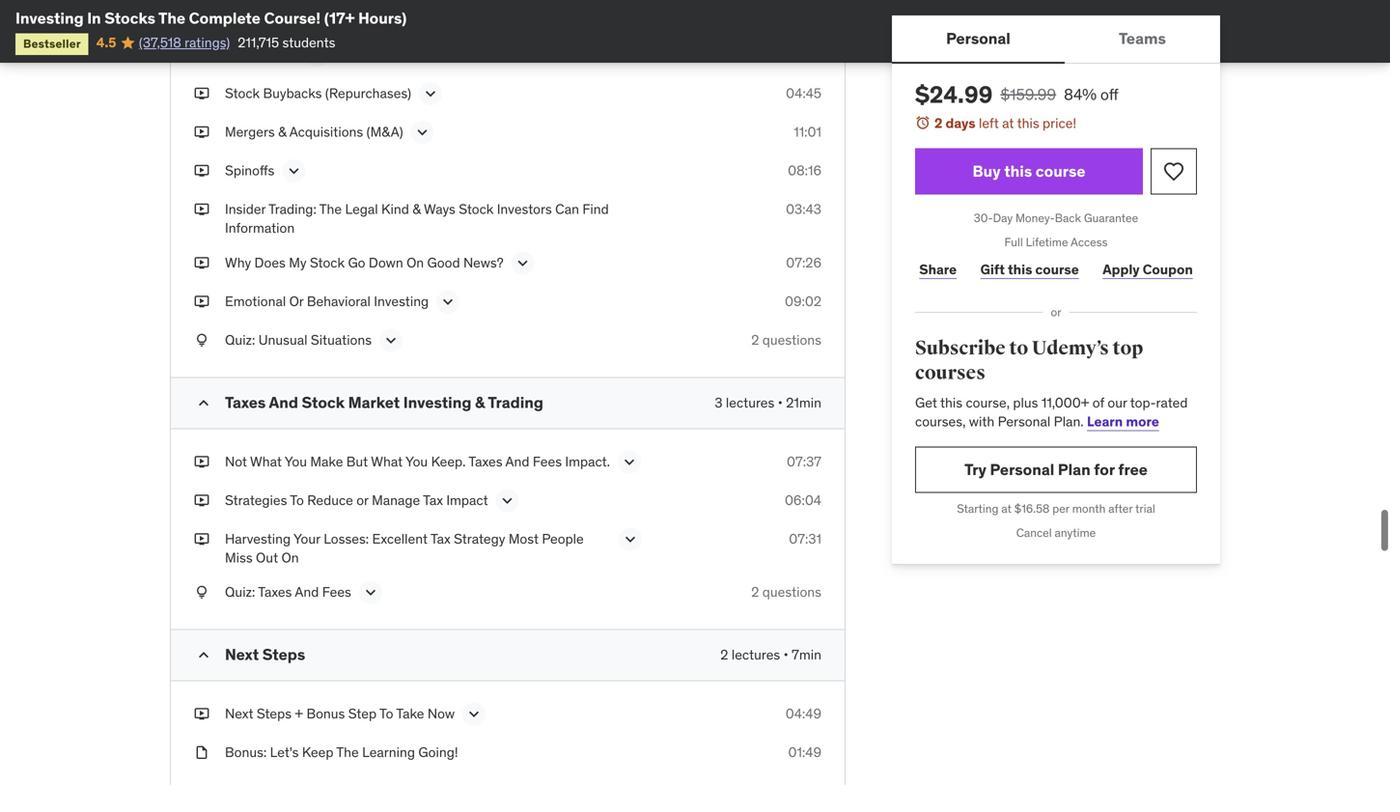 Task type: vqa. For each thing, say whether or not it's contained in the screenshot.
xsmall icon for Why Does My Stock Go Down On Good News?
yes



Task type: describe. For each thing, give the bounding box(es) containing it.
xsmall image for emotional or behavioral investing
[[194, 292, 210, 311]]

this for buy
[[1004, 161, 1033, 181]]

let's
[[270, 744, 299, 761]]

2 questions for quiz: taxes and fees
[[752, 583, 822, 601]]

students
[[282, 34, 336, 51]]

course for buy this course
[[1036, 161, 1086, 181]]

or
[[289, 292, 304, 310]]

(repurchases)
[[325, 85, 411, 102]]

reduce
[[307, 491, 353, 509]]

0 vertical spatial at
[[1002, 114, 1014, 132]]

show lecture description image for next steps + bonus step to take now
[[465, 704, 484, 724]]

courses
[[915, 361, 986, 385]]

2 left 7min
[[721, 646, 729, 663]]

xsmall image for spinoffs
[[194, 161, 210, 180]]

off
[[1101, 84, 1119, 104]]

2 up 2 lectures • 7min
[[752, 583, 759, 601]]

go
[[348, 254, 366, 271]]

stock splits
[[225, 46, 297, 63]]

0 vertical spatial tax
[[423, 491, 443, 509]]

courses,
[[915, 413, 966, 430]]

211,715 students
[[238, 34, 336, 51]]

1 horizontal spatial to
[[380, 705, 393, 722]]

• for next steps
[[784, 646, 789, 663]]

not what you make but what you keep. taxes and fees impact.
[[225, 453, 610, 470]]

next steps
[[225, 645, 305, 664]]

strategy
[[454, 530, 505, 547]]

course!
[[264, 8, 321, 28]]

learn more
[[1087, 413, 1160, 430]]

wishlist image
[[1163, 160, 1186, 183]]

personal inside get this course, plus 11,000+ of our top-rated courses, with personal plan.
[[998, 413, 1051, 430]]

show lecture description image for strategies to reduce or manage tax impact
[[498, 491, 517, 510]]

harvesting
[[225, 530, 291, 547]]

alarm image
[[915, 115, 931, 130]]

preferred stock
[[225, 7, 320, 25]]

(m&a)
[[367, 123, 403, 141]]

2 up 3 lectures • 21min
[[752, 331, 759, 348]]

1 vertical spatial taxes
[[469, 453, 503, 470]]

buy this course button
[[915, 148, 1143, 195]]

hours)
[[358, 8, 407, 28]]

0 vertical spatial taxes
[[225, 392, 266, 412]]

impact
[[446, 491, 488, 509]]

xsmall image for mergers & acquisitions (m&a)
[[194, 123, 210, 142]]

days
[[946, 114, 976, 132]]

quiz: unusual situations
[[225, 331, 372, 348]]

plan.
[[1054, 413, 1084, 430]]

2 xsmall image from the top
[[194, 200, 210, 219]]

ratings)
[[185, 34, 230, 51]]

show lecture description image for quiz: taxes and fees
[[361, 583, 380, 602]]

my
[[289, 254, 307, 271]]

investing in stocks the complete course! (17+ hours)
[[15, 8, 407, 28]]

get
[[915, 394, 938, 411]]

2 right the alarm icon
[[935, 114, 943, 132]]

tax inside harvesting your losses: excellent tax strategy most people miss out on
[[431, 530, 451, 547]]

stock left 'market'
[[302, 392, 345, 412]]

steps for next steps + bonus step to take now
[[257, 705, 292, 722]]

gift this course
[[981, 261, 1079, 278]]

questions for quiz: unusual situations
[[763, 331, 822, 348]]

0 vertical spatial fees
[[533, 453, 562, 470]]

small image for next steps
[[194, 645, 213, 665]]

this for get
[[941, 394, 963, 411]]

show lecture description image for harvesting your losses: excellent tax strategy most people miss out on
[[621, 529, 640, 549]]

03:43
[[786, 200, 822, 218]]

get this course, plus 11,000+ of our top-rated courses, with personal plan.
[[915, 394, 1188, 430]]

day
[[993, 211, 1013, 226]]

11,000+
[[1042, 394, 1090, 411]]

trial
[[1136, 501, 1156, 516]]

lifetime
[[1026, 235, 1069, 250]]

(17+
[[324, 8, 355, 28]]

miss
[[225, 549, 253, 566]]

2 vertical spatial and
[[295, 583, 319, 601]]

2 vertical spatial taxes
[[258, 583, 292, 601]]

cancel
[[1017, 525, 1052, 540]]

the for stocks
[[158, 8, 186, 28]]

xsmall image for strategies to reduce or manage tax impact
[[194, 491, 210, 510]]

behavioral
[[307, 292, 371, 310]]

rated
[[1156, 394, 1188, 411]]

07:26
[[786, 254, 822, 271]]

xsmall image for stock buybacks (repurchases)
[[194, 84, 210, 103]]

3
[[715, 394, 723, 411]]

stock left go
[[310, 254, 345, 271]]

small image for taxes and stock market investing & trading
[[194, 393, 213, 413]]

30-day money-back guarantee full lifetime access
[[974, 211, 1139, 250]]

84%
[[1064, 84, 1097, 104]]

$24.99
[[915, 80, 993, 109]]

1 xsmall image from the top
[[194, 7, 210, 26]]

starting
[[957, 501, 999, 516]]

ways
[[424, 200, 456, 218]]

2 days left at this price!
[[935, 114, 1077, 132]]

to
[[1009, 337, 1029, 360]]

plus
[[1013, 394, 1039, 411]]

$24.99 $159.99 84% off
[[915, 80, 1119, 109]]

xsmall image for quiz: taxes and fees
[[194, 583, 210, 602]]

questions for quiz: taxes and fees
[[763, 583, 822, 601]]

1 you from the left
[[285, 453, 307, 470]]

21min
[[786, 394, 822, 411]]

steps for next steps
[[262, 645, 305, 664]]

10 xsmall image from the top
[[194, 743, 210, 762]]

investors
[[497, 200, 552, 218]]

price!
[[1043, 114, 1077, 132]]

at inside starting at $16.58 per month after trial cancel anytime
[[1002, 501, 1012, 516]]

after
[[1109, 501, 1133, 516]]

$16.58
[[1015, 501, 1050, 516]]

quiz: for quiz: taxes and fees
[[225, 583, 255, 601]]

kind
[[381, 200, 409, 218]]

1 vertical spatial or
[[357, 491, 369, 509]]

gift this course link
[[977, 250, 1083, 289]]

1 horizontal spatial on
[[407, 254, 424, 271]]

manage
[[372, 491, 420, 509]]

4.5
[[96, 34, 116, 51]]

quiz: taxes and fees
[[225, 583, 351, 601]]

most
[[509, 530, 539, 547]]

(37,518 ratings)
[[139, 34, 230, 51]]

stock up mergers
[[225, 85, 260, 102]]

taxes and stock market investing & trading
[[225, 392, 544, 412]]

emotional
[[225, 292, 286, 310]]

mergers
[[225, 123, 275, 141]]

7min
[[792, 646, 822, 663]]

market
[[348, 392, 400, 412]]

why does my stock go down on good news?
[[225, 254, 504, 271]]

try
[[965, 460, 987, 479]]

top
[[1113, 337, 1144, 360]]

this down $159.99
[[1017, 114, 1040, 132]]

next steps + bonus step to take now
[[225, 705, 455, 722]]

news?
[[463, 254, 504, 271]]

xsmall image for stock splits
[[194, 45, 210, 64]]

stock left splits
[[225, 46, 260, 63]]

complete
[[189, 8, 261, 28]]

04:45
[[786, 85, 822, 102]]

bonus:
[[225, 744, 267, 761]]

preferred
[[225, 7, 282, 25]]

subscribe
[[915, 337, 1006, 360]]

2 questions for quiz: unusual situations
[[752, 331, 822, 348]]



Task type: locate. For each thing, give the bounding box(es) containing it.
learn more link
[[1087, 413, 1160, 430]]

1 questions from the top
[[763, 331, 822, 348]]

show lecture description image for stock buybacks (repurchases)
[[421, 84, 440, 103]]

this inside get this course, plus 11,000+ of our top-rated courses, with personal plan.
[[941, 394, 963, 411]]

lectures right 3
[[726, 394, 775, 411]]

what
[[250, 453, 282, 470], [371, 453, 403, 470]]

stock right ways
[[459, 200, 494, 218]]

2 what from the left
[[371, 453, 403, 470]]

0 horizontal spatial &
[[278, 123, 287, 141]]

quiz: down the emotional
[[225, 331, 255, 348]]

0 vertical spatial or
[[1051, 305, 1062, 320]]

of
[[1093, 394, 1105, 411]]

xsmall image left bonus:
[[194, 743, 210, 762]]

& for legal
[[413, 200, 421, 218]]

xsmall image left strategies
[[194, 491, 210, 510]]

next down quiz: taxes and fees at the bottom of the page
[[225, 645, 259, 664]]

0 vertical spatial the
[[158, 8, 186, 28]]

2 you from the left
[[406, 453, 428, 470]]

1 horizontal spatial you
[[406, 453, 428, 470]]

1 xsmall image from the top
[[194, 161, 210, 180]]

this
[[1017, 114, 1040, 132], [1004, 161, 1033, 181], [1008, 261, 1033, 278], [941, 394, 963, 411]]

apply
[[1103, 261, 1140, 278]]

211,715
[[238, 34, 279, 51]]

stock
[[286, 7, 320, 25], [225, 46, 260, 63], [225, 85, 260, 102], [459, 200, 494, 218], [310, 254, 345, 271], [302, 392, 345, 412]]

lectures left 7min
[[732, 646, 780, 663]]

2 questions from the top
[[763, 583, 822, 601]]

xsmall image for quiz: unusual situations
[[194, 331, 210, 349]]

mergers & acquisitions (m&a)
[[225, 123, 403, 141]]

stocks
[[105, 8, 155, 28]]

07:37
[[787, 453, 822, 470]]

07:31
[[789, 530, 822, 547]]

trading:
[[269, 200, 317, 218]]

0 vertical spatial course
[[1036, 161, 1086, 181]]

• for taxes and stock market investing & trading
[[778, 394, 783, 411]]

show lecture description image down good
[[439, 292, 458, 311]]

xsmall image left unusual
[[194, 331, 210, 349]]

show lecture description image right situations
[[382, 331, 401, 350]]

xsmall image up ratings)
[[194, 7, 210, 26]]

1 quiz: from the top
[[225, 331, 255, 348]]

0 vertical spatial •
[[778, 394, 783, 411]]

this up courses,
[[941, 394, 963, 411]]

questions down 09:02
[[763, 331, 822, 348]]

and down trading
[[506, 453, 530, 470]]

show lecture description image right now
[[465, 704, 484, 724]]

bestseller
[[23, 36, 81, 51]]

01:49
[[788, 744, 822, 761]]

1 small image from the top
[[194, 393, 213, 413]]

what right but
[[371, 453, 403, 470]]

insider trading: the legal kind & ways stock investors can find information
[[225, 200, 609, 237]]

1 2 questions from the top
[[752, 331, 822, 348]]

course inside button
[[1036, 161, 1086, 181]]

our
[[1108, 394, 1128, 411]]

to left "reduce"
[[290, 491, 304, 509]]

show lecture description image right news?
[[513, 253, 533, 273]]

0 horizontal spatial you
[[285, 453, 307, 470]]

investing down down
[[374, 292, 429, 310]]

2 vertical spatial investing
[[403, 392, 472, 412]]

tab list
[[892, 15, 1221, 64]]

at left the "$16.58"
[[1002, 501, 1012, 516]]

course up back
[[1036, 161, 1086, 181]]

tab list containing personal
[[892, 15, 1221, 64]]

5 xsmall image from the top
[[194, 292, 210, 311]]

teams button
[[1065, 15, 1221, 62]]

0 horizontal spatial •
[[778, 394, 783, 411]]

1 vertical spatial investing
[[374, 292, 429, 310]]

show lecture description image for mergers & acquisitions (m&a)
[[413, 123, 432, 142]]

show lecture description image for stock splits
[[307, 45, 326, 65]]

top-
[[1131, 394, 1156, 411]]

personal up the "$16.58"
[[990, 460, 1055, 479]]

1 vertical spatial personal
[[998, 413, 1051, 430]]

emotional or behavioral investing
[[225, 292, 429, 310]]

make
[[310, 453, 343, 470]]

0 vertical spatial questions
[[763, 331, 822, 348]]

show lecture description image right impact
[[498, 491, 517, 510]]

excellent
[[372, 530, 428, 547]]

xsmall image down ratings)
[[194, 84, 210, 103]]

the up (37,518 at the left top of the page
[[158, 8, 186, 28]]

4 xsmall image from the top
[[194, 123, 210, 142]]

show lecture description image for why does my stock go down on good news?
[[513, 253, 533, 273]]

strategies
[[225, 491, 287, 509]]

xsmall image for not what you make but what you keep. taxes and fees impact.
[[194, 452, 210, 471]]

next for next steps
[[225, 645, 259, 664]]

& right mergers
[[278, 123, 287, 141]]

guarantee
[[1084, 211, 1139, 226]]

1 vertical spatial the
[[319, 200, 342, 218]]

investing up bestseller
[[15, 8, 84, 28]]

& inside insider trading: the legal kind & ways stock investors can find information
[[413, 200, 421, 218]]

1 vertical spatial steps
[[257, 705, 292, 722]]

xsmall image left not
[[194, 452, 210, 471]]

1 vertical spatial at
[[1002, 501, 1012, 516]]

8 xsmall image from the top
[[194, 491, 210, 510]]

1 horizontal spatial what
[[371, 453, 403, 470]]

subscribe to udemy's top courses
[[915, 337, 1144, 385]]

2 questions down 07:31
[[752, 583, 822, 601]]

1 vertical spatial next
[[225, 705, 254, 722]]

buy
[[973, 161, 1001, 181]]

2 horizontal spatial &
[[475, 392, 485, 412]]

0 horizontal spatial what
[[250, 453, 282, 470]]

1 horizontal spatial fees
[[533, 453, 562, 470]]

1 vertical spatial small image
[[194, 645, 213, 665]]

tax left impact
[[423, 491, 443, 509]]

keep.
[[431, 453, 466, 470]]

0 vertical spatial to
[[290, 491, 304, 509]]

what right not
[[250, 453, 282, 470]]

course down lifetime
[[1036, 261, 1079, 278]]

next up bonus:
[[225, 705, 254, 722]]

small image
[[194, 393, 213, 413], [194, 645, 213, 665]]

this right buy at the top right of the page
[[1004, 161, 1033, 181]]

stock buybacks (repurchases)
[[225, 85, 411, 102]]

personal
[[946, 28, 1011, 48], [998, 413, 1051, 430], [990, 460, 1055, 479]]

2 questions down 09:02
[[752, 331, 822, 348]]

0 vertical spatial &
[[278, 123, 287, 141]]

(37,518
[[139, 34, 181, 51]]

to
[[290, 491, 304, 509], [380, 705, 393, 722]]

show lecture description image right (repurchases)
[[421, 84, 440, 103]]

1 vertical spatial on
[[281, 549, 299, 566]]

free
[[1119, 460, 1148, 479]]

0 vertical spatial small image
[[194, 393, 213, 413]]

on right out
[[281, 549, 299, 566]]

or
[[1051, 305, 1062, 320], [357, 491, 369, 509]]

6 xsmall image from the top
[[194, 331, 210, 349]]

you left keep.
[[406, 453, 428, 470]]

show lecture description image right (m&a)
[[413, 123, 432, 142]]

2 vertical spatial personal
[[990, 460, 1055, 479]]

the for keep
[[336, 744, 359, 761]]

1 course from the top
[[1036, 161, 1086, 181]]

course
[[1036, 161, 1086, 181], [1036, 261, 1079, 278]]

lectures for taxes and stock market investing & trading
[[726, 394, 775, 411]]

1 vertical spatial quiz:
[[225, 583, 255, 601]]

2 small image from the top
[[194, 645, 213, 665]]

xsmall image for next steps + bonus step to take now
[[194, 704, 210, 723]]

• left 21min
[[778, 394, 783, 411]]

try personal plan for free link
[[915, 447, 1197, 493]]

more
[[1126, 413, 1160, 430]]

people
[[542, 530, 584, 547]]

1 vertical spatial lectures
[[732, 646, 780, 663]]

back
[[1055, 211, 1081, 226]]

2 quiz: from the top
[[225, 583, 255, 601]]

0 vertical spatial and
[[269, 392, 298, 412]]

month
[[1073, 501, 1106, 516]]

xsmall image
[[194, 7, 210, 26], [194, 45, 210, 64], [194, 84, 210, 103], [194, 123, 210, 142], [194, 292, 210, 311], [194, 331, 210, 349], [194, 452, 210, 471], [194, 491, 210, 510], [194, 529, 210, 548], [194, 743, 210, 762]]

0 vertical spatial quiz:
[[225, 331, 255, 348]]

xsmall image left mergers
[[194, 123, 210, 142]]

good
[[427, 254, 460, 271]]

2 vertical spatial the
[[336, 744, 359, 761]]

next for next steps + bonus step to take now
[[225, 705, 254, 722]]

learning
[[362, 744, 415, 761]]

the inside insider trading: the legal kind & ways stock investors can find information
[[319, 200, 342, 218]]

anytime
[[1055, 525, 1096, 540]]

1 vertical spatial &
[[413, 200, 421, 218]]

show lecture description image down harvesting your losses: excellent tax strategy most people miss out on
[[361, 583, 380, 602]]

& right kind
[[413, 200, 421, 218]]

1 vertical spatial course
[[1036, 261, 1079, 278]]

04:49
[[786, 705, 822, 722]]

2 2 questions from the top
[[752, 583, 822, 601]]

show lecture description image right splits
[[307, 45, 326, 65]]

you left make
[[285, 453, 307, 470]]

steps left +
[[257, 705, 292, 722]]

1 vertical spatial 2 questions
[[752, 583, 822, 601]]

and down your
[[295, 583, 319, 601]]

insider
[[225, 200, 266, 218]]

show lecture description image
[[413, 123, 432, 142], [284, 161, 304, 181], [498, 491, 517, 510], [621, 529, 640, 549], [361, 583, 380, 602]]

1 horizontal spatial or
[[1051, 305, 1062, 320]]

investing up keep.
[[403, 392, 472, 412]]

why
[[225, 254, 251, 271]]

unusual
[[259, 331, 308, 348]]

9 xsmall image from the top
[[194, 529, 210, 548]]

this right gift
[[1008, 261, 1033, 278]]

fees down losses:
[[322, 583, 351, 601]]

show lecture description image for emotional or behavioral investing
[[439, 292, 458, 311]]

2 course from the top
[[1036, 261, 1079, 278]]

xsmall image left the emotional
[[194, 292, 210, 311]]

1 vertical spatial and
[[506, 453, 530, 470]]

2 vertical spatial &
[[475, 392, 485, 412]]

harvesting your losses: excellent tax strategy most people miss out on
[[225, 530, 584, 566]]

0 vertical spatial investing
[[15, 8, 84, 28]]

gift
[[981, 261, 1005, 278]]

1 what from the left
[[250, 453, 282, 470]]

05:39
[[786, 46, 822, 63]]

questions down 07:31
[[763, 583, 822, 601]]

show lecture description image up the trading:
[[284, 161, 304, 181]]

1 horizontal spatial &
[[413, 200, 421, 218]]

apply coupon
[[1103, 261, 1193, 278]]

0 vertical spatial lectures
[[726, 394, 775, 411]]

steps up +
[[262, 645, 305, 664]]

1 horizontal spatial •
[[784, 646, 789, 663]]

personal button
[[892, 15, 1065, 62]]

lectures for next steps
[[732, 646, 780, 663]]

personal up $24.99
[[946, 28, 1011, 48]]

fees
[[533, 453, 562, 470], [322, 583, 351, 601]]

1 vertical spatial •
[[784, 646, 789, 663]]

7 xsmall image from the top
[[194, 452, 210, 471]]

show lecture description image for spinoffs
[[284, 161, 304, 181]]

0 vertical spatial next
[[225, 645, 259, 664]]

coupon
[[1143, 261, 1193, 278]]

fees left impact.
[[533, 453, 562, 470]]

& for market
[[475, 392, 485, 412]]

taxes down out
[[258, 583, 292, 601]]

impact.
[[565, 453, 610, 470]]

xsmall image for harvesting your losses: excellent tax strategy most people miss out on
[[194, 529, 210, 548]]

0 horizontal spatial fees
[[322, 583, 351, 601]]

for
[[1094, 460, 1115, 479]]

strategies to reduce or manage tax impact
[[225, 491, 488, 509]]

1 vertical spatial questions
[[763, 583, 822, 601]]

&
[[278, 123, 287, 141], [413, 200, 421, 218], [475, 392, 485, 412]]

& left trading
[[475, 392, 485, 412]]

0 vertical spatial on
[[407, 254, 424, 271]]

$159.99
[[1001, 84, 1057, 104]]

this inside button
[[1004, 161, 1033, 181]]

on left good
[[407, 254, 424, 271]]

stock up students
[[286, 7, 320, 25]]

show lecture description image right "people"
[[621, 529, 640, 549]]

and down unusual
[[269, 392, 298, 412]]

0 vertical spatial 2 questions
[[752, 331, 822, 348]]

out
[[256, 549, 278, 566]]

show lecture description image right impact.
[[620, 452, 639, 471]]

quiz: down miss
[[225, 583, 255, 601]]

1 vertical spatial tax
[[431, 530, 451, 547]]

06:04
[[785, 491, 822, 509]]

1 next from the top
[[225, 645, 259, 664]]

apply coupon button
[[1099, 250, 1197, 289]]

next
[[225, 645, 259, 664], [225, 705, 254, 722]]

xsmall image left harvesting
[[194, 529, 210, 548]]

the right keep
[[336, 744, 359, 761]]

personal down the plus
[[998, 413, 1051, 430]]

buy this course
[[973, 161, 1086, 181]]

0 vertical spatial steps
[[262, 645, 305, 664]]

2 xsmall image from the top
[[194, 45, 210, 64]]

plan
[[1058, 460, 1091, 479]]

information
[[225, 219, 295, 237]]

taxes up not
[[225, 392, 266, 412]]

xsmall image down investing in stocks the complete course! (17+ hours) in the top left of the page
[[194, 45, 210, 64]]

show lecture description image
[[307, 45, 326, 65], [421, 84, 440, 103], [513, 253, 533, 273], [439, 292, 458, 311], [382, 331, 401, 350], [620, 452, 639, 471], [465, 704, 484, 724]]

or right "reduce"
[[357, 491, 369, 509]]

in
[[87, 8, 101, 28]]

0 horizontal spatial to
[[290, 491, 304, 509]]

0 horizontal spatial on
[[281, 549, 299, 566]]

investing
[[15, 8, 84, 28], [374, 292, 429, 310], [403, 392, 472, 412]]

udemy's
[[1032, 337, 1109, 360]]

taxes right keep.
[[469, 453, 503, 470]]

at right left
[[1002, 114, 1014, 132]]

but
[[346, 453, 368, 470]]

quiz: for quiz: unusual situations
[[225, 331, 255, 348]]

1 vertical spatial to
[[380, 705, 393, 722]]

show lecture description image for not what you make but what you keep. taxes and fees impact.
[[620, 452, 639, 471]]

0 vertical spatial personal
[[946, 28, 1011, 48]]

personal inside button
[[946, 28, 1011, 48]]

stock inside insider trading: the legal kind & ways stock investors can find information
[[459, 200, 494, 218]]

xsmall image
[[194, 161, 210, 180], [194, 200, 210, 219], [194, 253, 210, 272], [194, 583, 210, 602], [194, 704, 210, 723]]

you
[[285, 453, 307, 470], [406, 453, 428, 470]]

08:16
[[788, 162, 822, 179]]

the left legal
[[319, 200, 342, 218]]

to left take at the bottom left of page
[[380, 705, 393, 722]]

4 xsmall image from the top
[[194, 583, 210, 602]]

xsmall image for why does my stock go down on good news?
[[194, 253, 210, 272]]

bonus
[[307, 705, 345, 722]]

3 xsmall image from the top
[[194, 253, 210, 272]]

1 vertical spatial fees
[[322, 583, 351, 601]]

2
[[935, 114, 943, 132], [752, 331, 759, 348], [752, 583, 759, 601], [721, 646, 729, 663]]

find
[[583, 200, 609, 218]]

course for gift this course
[[1036, 261, 1079, 278]]

buybacks
[[263, 85, 322, 102]]

5 xsmall image from the top
[[194, 704, 210, 723]]

3 xsmall image from the top
[[194, 84, 210, 103]]

on inside harvesting your losses: excellent tax strategy most people miss out on
[[281, 549, 299, 566]]

show lecture description image for quiz: unusual situations
[[382, 331, 401, 350]]

and
[[269, 392, 298, 412], [506, 453, 530, 470], [295, 583, 319, 601]]

this for gift
[[1008, 261, 1033, 278]]

or up udemy's
[[1051, 305, 1062, 320]]

steps
[[262, 645, 305, 664], [257, 705, 292, 722]]

2 next from the top
[[225, 705, 254, 722]]

• left 7min
[[784, 646, 789, 663]]

tax left the strategy
[[431, 530, 451, 547]]

0 horizontal spatial or
[[357, 491, 369, 509]]



